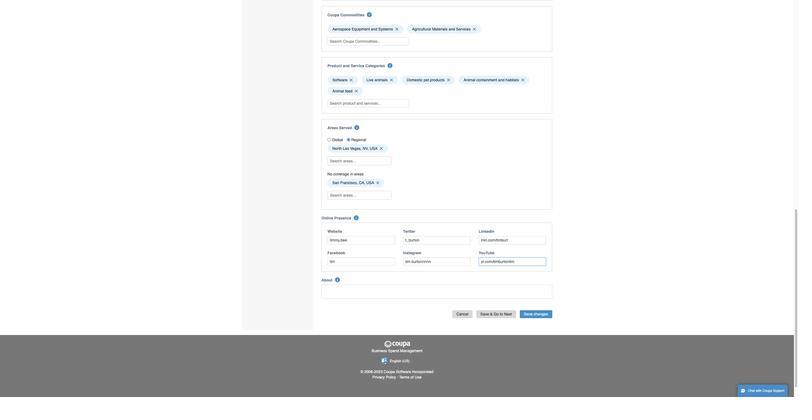 Task type: locate. For each thing, give the bounding box(es) containing it.
search areas... text field down north las vegas, nv, usa option at top left
[[328, 157, 391, 165]]

and left service
[[343, 64, 350, 68]]

online presence
[[322, 216, 351, 221]]

management
[[400, 349, 423, 353]]

no coverage in areas
[[328, 172, 364, 176]]

and for agricultural materials and services
[[449, 27, 455, 31]]

and left systems
[[371, 27, 377, 31]]

save changes button
[[520, 311, 552, 318]]

1 vertical spatial usa
[[366, 181, 374, 185]]

1 vertical spatial search areas... text field
[[328, 191, 391, 200]]

© 2006-2023 coupa software incorporated
[[361, 370, 434, 374]]

usa
[[370, 146, 378, 151], [366, 181, 374, 185]]

cancel
[[457, 312, 469, 317]]

2 selected areas list box from the top
[[326, 177, 548, 189]]

privacy policy
[[372, 375, 396, 380]]

additional information image right about
[[335, 278, 340, 283]]

0 vertical spatial animal
[[464, 78, 475, 82]]

2 vertical spatial coupa
[[763, 389, 772, 393]]

products
[[430, 78, 445, 82]]

search areas... text field for vegas,
[[328, 157, 391, 165]]

additional information image
[[367, 12, 372, 17], [388, 63, 393, 68], [354, 216, 359, 221], [335, 278, 340, 283]]

software up terms
[[396, 370, 411, 374]]

additional information image for product and service categories
[[388, 63, 393, 68]]

0 horizontal spatial software
[[332, 78, 348, 82]]

additional information image right categories
[[388, 63, 393, 68]]

save left 'changes'
[[524, 312, 533, 317]]

None radio
[[328, 138, 331, 142]]

1 horizontal spatial software
[[396, 370, 411, 374]]

regional
[[351, 138, 366, 142]]

additional information image for about
[[335, 278, 340, 283]]

selected list box
[[326, 24, 548, 35], [326, 75, 548, 97]]

selected list box containing aerospace equipment and systems
[[326, 24, 548, 35]]

(us)
[[402, 359, 410, 364]]

coupa up aerospace on the top left of the page
[[328, 13, 339, 17]]

0 vertical spatial selected list box
[[326, 24, 548, 35]]

1 vertical spatial software
[[396, 370, 411, 374]]

terms
[[399, 375, 410, 380]]

2 horizontal spatial coupa
[[763, 389, 772, 393]]

selected areas list box
[[326, 143, 548, 154], [326, 177, 548, 189]]

save changes
[[524, 312, 548, 317]]

0 vertical spatial search areas... text field
[[328, 157, 391, 165]]

cancel link
[[453, 311, 473, 318]]

software up animal feed
[[332, 78, 348, 82]]

1 save from the left
[[480, 312, 489, 317]]

selected areas list box containing san francisco, ca, usa
[[326, 177, 548, 189]]

and
[[371, 27, 377, 31], [449, 27, 455, 31], [343, 64, 350, 68], [498, 78, 505, 82]]

coupa commodities
[[328, 13, 365, 17]]

coupa right "with"
[[763, 389, 772, 393]]

policy
[[386, 375, 396, 380]]

english (us)
[[390, 359, 410, 364]]

1 selected list box from the top
[[326, 24, 548, 35]]

chat with coupa support
[[748, 389, 785, 393]]

0 vertical spatial coupa
[[328, 13, 339, 17]]

and left services
[[449, 27, 455, 31]]

to
[[500, 312, 503, 317]]

Search Coupa Commodities... field
[[328, 37, 409, 45]]

and for aerospace equipment and systems
[[371, 27, 377, 31]]

services
[[456, 27, 471, 31]]

usa inside north las vegas, nv, usa option
[[370, 146, 378, 151]]

Website text field
[[328, 236, 395, 245]]

selected list box containing software
[[326, 75, 548, 97]]

animal left containment
[[464, 78, 475, 82]]

privacy policy link
[[372, 375, 396, 380]]

2 selected list box from the top
[[326, 75, 548, 97]]

agricultural materials and services option
[[407, 25, 481, 33]]

1 vertical spatial animal
[[332, 89, 344, 93]]

usa right nv,
[[370, 146, 378, 151]]

business
[[372, 349, 387, 353]]

0 vertical spatial usa
[[370, 146, 378, 151]]

animal left feed
[[332, 89, 344, 93]]

and inside aerospace equipment and systems option
[[371, 27, 377, 31]]

terms of use
[[399, 375, 422, 380]]

coverage
[[333, 172, 349, 176]]

aerospace equipment and systems option
[[328, 25, 403, 33]]

0 horizontal spatial animal
[[332, 89, 344, 93]]

software
[[332, 78, 348, 82], [396, 370, 411, 374]]

save
[[480, 312, 489, 317], [524, 312, 533, 317]]

materials
[[432, 27, 448, 31]]

coupa supplier portal image
[[383, 341, 411, 349]]

animal
[[464, 78, 475, 82], [332, 89, 344, 93]]

about
[[322, 278, 333, 283]]

coupa
[[328, 13, 339, 17], [384, 370, 395, 374], [763, 389, 772, 393]]

and inside agricultural materials and services option
[[449, 27, 455, 31]]

linkedin
[[479, 230, 494, 234]]

agricultural materials and services
[[412, 27, 471, 31]]

1 search areas... text field from the top
[[328, 157, 391, 165]]

animal for animal feed
[[332, 89, 344, 93]]

service
[[351, 64, 364, 68]]

save left & at the bottom right
[[480, 312, 489, 317]]

coupa up policy
[[384, 370, 395, 374]]

and left habitats
[[498, 78, 505, 82]]

nv,
[[363, 146, 369, 151]]

2 search areas... text field from the top
[[328, 191, 391, 200]]

animal feed option
[[328, 87, 363, 95]]

additional information image right 'presence'
[[354, 216, 359, 221]]

north las vegas, nv, usa option
[[328, 144, 388, 153]]

1 vertical spatial coupa
[[384, 370, 395, 374]]

Search areas... text field
[[328, 157, 391, 165], [328, 191, 391, 200]]

1 horizontal spatial save
[[524, 312, 533, 317]]

animal feed
[[332, 89, 353, 93]]

0 vertical spatial software
[[332, 78, 348, 82]]

2 save from the left
[[524, 312, 533, 317]]

YouTube text field
[[479, 258, 546, 266]]

additional information image up aerospace equipment and systems option
[[367, 12, 372, 17]]

1 vertical spatial selected areas list box
[[326, 177, 548, 189]]

animal containment and habitats option
[[459, 76, 529, 84]]

presence
[[334, 216, 351, 221]]

and inside the animal containment and habitats option
[[498, 78, 505, 82]]

next
[[504, 312, 512, 317]]

usa right ca,
[[366, 181, 374, 185]]

with
[[756, 389, 762, 393]]

areas
[[354, 172, 364, 176]]

1 selected areas list box from the top
[[326, 143, 548, 154]]

1 horizontal spatial animal
[[464, 78, 475, 82]]

spend
[[388, 349, 399, 353]]

1 vertical spatial selected list box
[[326, 75, 548, 97]]

usa inside san francisco, ca, usa option
[[366, 181, 374, 185]]

0 horizontal spatial coupa
[[328, 13, 339, 17]]

0 vertical spatial selected areas list box
[[326, 143, 548, 154]]

aerospace
[[332, 27, 351, 31]]

product
[[328, 64, 342, 68]]

instagram
[[403, 251, 421, 255]]

san francisco, ca, usa
[[332, 181, 374, 185]]

None radio
[[347, 138, 350, 142]]

search areas... text field down ca,
[[328, 191, 391, 200]]

website
[[328, 230, 342, 234]]

0 horizontal spatial save
[[480, 312, 489, 317]]



Task type: describe. For each thing, give the bounding box(es) containing it.
in
[[350, 172, 353, 176]]

Search product and services... field
[[328, 99, 409, 108]]

use
[[415, 375, 422, 380]]

Facebook text field
[[328, 258, 395, 266]]

Twitter text field
[[403, 236, 471, 245]]

live
[[367, 78, 374, 82]]

areas
[[328, 126, 338, 130]]

search areas... text field for ca,
[[328, 191, 391, 200]]

privacy
[[372, 375, 385, 380]]

domestic
[[407, 78, 423, 82]]

live animals
[[367, 78, 388, 82]]

north
[[332, 146, 342, 151]]

no
[[328, 172, 332, 176]]

1 horizontal spatial coupa
[[384, 370, 395, 374]]

ca,
[[359, 181, 365, 185]]

global
[[332, 138, 343, 142]]

habitats
[[506, 78, 519, 82]]

agricultural
[[412, 27, 431, 31]]

©
[[361, 370, 363, 374]]

las
[[343, 146, 349, 151]]

incorporated
[[412, 370, 434, 374]]

selected list box for product and service categories
[[326, 75, 548, 97]]

containment
[[477, 78, 497, 82]]

2023
[[374, 370, 383, 374]]

animal containment and habitats
[[464, 78, 519, 82]]

systems
[[378, 27, 393, 31]]

commodities
[[340, 13, 365, 17]]

chat with coupa support button
[[738, 385, 788, 398]]

categories
[[365, 64, 385, 68]]

equipment
[[352, 27, 370, 31]]

selected list box for coupa commodities
[[326, 24, 548, 35]]

coupa inside chat with coupa support button
[[763, 389, 772, 393]]

and for animal containment and habitats
[[498, 78, 505, 82]]

chat
[[748, 389, 755, 393]]

additional information image for coupa commodities
[[367, 12, 372, 17]]

served
[[339, 126, 352, 130]]

save & go to next
[[480, 312, 512, 317]]

save for save & go to next
[[480, 312, 489, 317]]

twitter
[[403, 230, 415, 234]]

pet
[[424, 78, 429, 82]]

save for save changes
[[524, 312, 533, 317]]

2006-
[[364, 370, 374, 374]]

north las vegas, nv, usa
[[332, 146, 378, 151]]

Instagram text field
[[403, 258, 471, 266]]

of
[[411, 375, 414, 380]]

selected areas list box containing north las vegas, nv, usa
[[326, 143, 548, 154]]

english
[[390, 359, 401, 364]]

LinkedIn text field
[[479, 236, 546, 245]]

francisco,
[[340, 181, 358, 185]]

terms of use link
[[399, 375, 422, 380]]

online
[[322, 216, 333, 221]]

animals
[[375, 78, 388, 82]]

business spend management
[[372, 349, 423, 353]]

additional information image
[[354, 125, 359, 130]]

product and service categories
[[328, 64, 385, 68]]

facebook
[[328, 251, 345, 255]]

go
[[494, 312, 499, 317]]

support
[[773, 389, 785, 393]]

san
[[332, 181, 339, 185]]

additional information image for online presence
[[354, 216, 359, 221]]

aerospace equipment and systems
[[332, 27, 393, 31]]

software inside software option
[[332, 78, 348, 82]]

vegas,
[[350, 146, 362, 151]]

software option
[[328, 76, 358, 84]]

domestic pet products
[[407, 78, 445, 82]]

domestic pet products option
[[402, 76, 455, 84]]

save & go to next button
[[476, 311, 516, 318]]

feed
[[345, 89, 353, 93]]

About text field
[[322, 285, 552, 299]]

changes
[[534, 312, 548, 317]]

&
[[490, 312, 493, 317]]

san francisco, ca, usa option
[[328, 179, 385, 187]]

youtube
[[479, 251, 495, 255]]

live animals option
[[362, 76, 398, 84]]

areas served
[[328, 126, 352, 130]]

animal for animal containment and habitats
[[464, 78, 475, 82]]



Task type: vqa. For each thing, say whether or not it's contained in the screenshot.
banner
no



